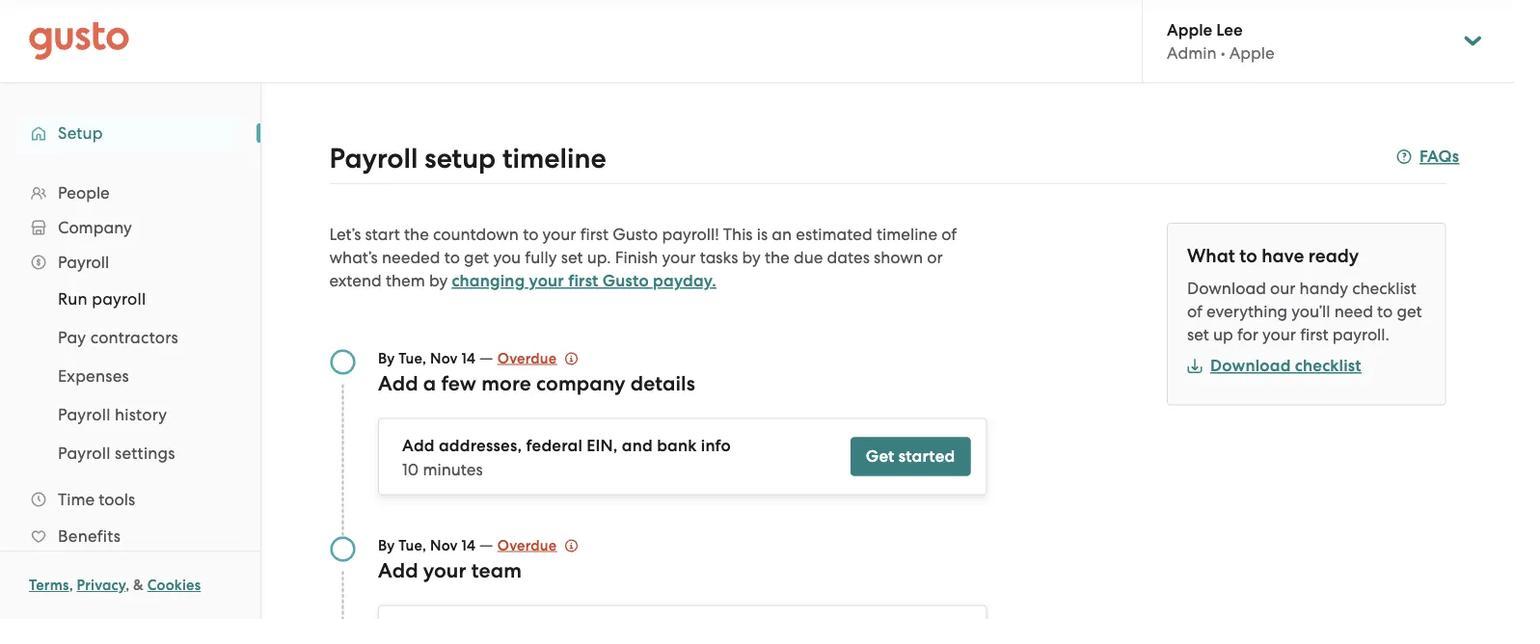 Task type: describe. For each thing, give the bounding box(es) containing it.
add for add addresses, federal ein, and bank info 10 minutes
[[402, 436, 435, 456]]

let's
[[329, 225, 361, 244]]

have
[[1262, 245, 1305, 267]]

overdue button for team
[[498, 534, 578, 557]]

what's
[[329, 248, 378, 267]]

list containing people
[[0, 176, 261, 619]]

history
[[115, 405, 167, 425]]

run payroll
[[58, 289, 146, 309]]

fully
[[525, 248, 557, 267]]

extend
[[329, 271, 382, 290]]

add for add a few more company details
[[378, 371, 418, 396]]

1 , from the left
[[69, 577, 73, 594]]

setup
[[425, 142, 496, 175]]

admin
[[1168, 43, 1217, 62]]

changing
[[452, 271, 525, 291]]

expenses link
[[35, 359, 241, 394]]

the inside "finish your tasks by the due dates shown or extend them by"
[[765, 248, 790, 267]]

payroll.
[[1333, 325, 1390, 344]]

company
[[58, 218, 132, 237]]

needed
[[382, 248, 440, 267]]

addresses,
[[439, 436, 522, 456]]

to left have
[[1240, 245, 1258, 267]]

gusto inside let's start the countdown to your first gusto payroll! this is an estimated                     timeline of what's needed to get you fully set up.
[[613, 225, 658, 244]]

your for team
[[423, 559, 467, 583]]

tue, for a
[[399, 350, 427, 367]]

payroll settings link
[[35, 436, 241, 471]]

download for download checklist
[[1211, 356, 1292, 376]]

team
[[472, 559, 522, 583]]

to up fully
[[523, 225, 539, 244]]

get inside let's start the countdown to your first gusto payroll! this is an estimated                     timeline of what's needed to get you fully set up.
[[464, 248, 489, 267]]

pay contractors
[[58, 328, 178, 347]]

a
[[423, 371, 436, 396]]

handy
[[1300, 279, 1349, 298]]

run
[[58, 289, 88, 309]]

start
[[365, 225, 400, 244]]

you'll
[[1292, 302, 1331, 321]]

setup link
[[19, 116, 241, 151]]

home image
[[29, 22, 129, 60]]

— for few
[[479, 348, 494, 367]]

by tue, nov 14 — for your
[[378, 535, 498, 554]]

an
[[772, 225, 792, 244]]

for
[[1238, 325, 1259, 344]]

to down countdown
[[445, 248, 460, 267]]

download checklist
[[1211, 356, 1362, 376]]

of inside let's start the countdown to your first gusto payroll! this is an estimated                     timeline of what's needed to get you fully set up.
[[942, 225, 957, 244]]

gusto navigation element
[[0, 83, 261, 619]]

let's start the countdown to your first gusto payroll! this is an estimated                     timeline of what's needed to get you fully set up.
[[329, 225, 957, 267]]

by for add your team
[[378, 537, 395, 554]]

tools
[[99, 490, 135, 509]]

payroll history
[[58, 405, 167, 425]]

&
[[133, 577, 144, 594]]

started
[[899, 447, 956, 467]]

add a few more company details
[[378, 371, 696, 396]]

company button
[[19, 210, 241, 245]]

settings
[[115, 444, 175, 463]]

expenses
[[58, 367, 129, 386]]

— for team
[[479, 535, 494, 554]]

overdue button for few
[[498, 347, 578, 370]]

you
[[493, 248, 521, 267]]

cookies button
[[147, 574, 201, 597]]

payday.
[[653, 271, 717, 291]]

changing your first gusto payday. button
[[452, 270, 717, 293]]

your for tasks
[[662, 248, 696, 267]]

contractors
[[90, 328, 178, 347]]

setup
[[58, 124, 103, 143]]

terms link
[[29, 577, 69, 594]]

download our handy checklist of everything you'll need to get set up for your first payroll.
[[1188, 279, 1423, 344]]

more
[[482, 371, 531, 396]]

info
[[701, 436, 731, 456]]

14 for team
[[462, 537, 476, 554]]

pay
[[58, 328, 86, 347]]

lee
[[1217, 20, 1243, 39]]

up.
[[587, 248, 611, 267]]

tasks
[[700, 248, 738, 267]]

details
[[631, 371, 696, 396]]

need
[[1335, 302, 1374, 321]]

payroll for payroll
[[58, 253, 109, 272]]

the inside let's start the countdown to your first gusto payroll! this is an estimated                     timeline of what's needed to get you fully set up.
[[404, 225, 429, 244]]

this
[[724, 225, 753, 244]]

add addresses, federal ein, and bank info 10 minutes
[[402, 436, 731, 479]]

shown
[[874, 248, 923, 267]]

nov for a
[[430, 350, 458, 367]]

up
[[1214, 325, 1234, 344]]

gusto inside changing your first gusto payday. button
[[603, 271, 649, 291]]

by tue, nov 14 — for a
[[378, 348, 498, 367]]

by for add a few more company details
[[378, 350, 395, 367]]

set inside let's start the countdown to your first gusto payroll! this is an estimated                     timeline of what's needed to get you fully set up.
[[561, 248, 583, 267]]

1 horizontal spatial by
[[743, 248, 761, 267]]

to inside 'download our handy checklist of everything you'll need to get set up for your first payroll.'
[[1378, 302, 1394, 321]]

or
[[927, 248, 943, 267]]

minutes
[[423, 460, 483, 479]]

first inside button
[[568, 271, 599, 291]]



Task type: vqa. For each thing, say whether or not it's contained in the screenshot.
the leftmost set
yes



Task type: locate. For each thing, give the bounding box(es) containing it.
gusto
[[613, 225, 658, 244], [603, 271, 649, 291]]

2 14 from the top
[[462, 537, 476, 554]]

1 horizontal spatial set
[[1188, 325, 1210, 344]]

run payroll link
[[35, 282, 241, 316]]

overdue for team
[[498, 537, 557, 554]]

your
[[543, 225, 576, 244], [662, 248, 696, 267], [529, 271, 564, 291], [1263, 325, 1297, 344], [423, 559, 467, 583]]

nov
[[430, 350, 458, 367], [430, 537, 458, 554]]

0 vertical spatial by
[[378, 350, 395, 367]]

people
[[58, 183, 110, 203]]

tue, up add your team
[[399, 537, 427, 554]]

your down fully
[[529, 271, 564, 291]]

pay contractors link
[[35, 320, 241, 355]]

timeline inside let's start the countdown to your first gusto payroll! this is an estimated                     timeline of what's needed to get you fully set up.
[[877, 225, 938, 244]]

1 horizontal spatial apple
[[1230, 43, 1275, 62]]

1 horizontal spatial of
[[1188, 302, 1203, 321]]

first inside 'download our handy checklist of everything you'll need to get set up for your first payroll.'
[[1301, 325, 1329, 344]]

payroll up start
[[329, 142, 418, 175]]

payroll down company
[[58, 253, 109, 272]]

—
[[479, 348, 494, 367], [479, 535, 494, 554]]

10
[[402, 460, 419, 479]]

1 vertical spatial —
[[479, 535, 494, 554]]

apple up admin
[[1168, 20, 1213, 39]]

changing your first gusto payday.
[[452, 271, 717, 291]]

0 vertical spatial download
[[1188, 279, 1267, 298]]

2 list from the top
[[0, 280, 261, 473]]

1 — from the top
[[479, 348, 494, 367]]

1 vertical spatial overdue button
[[498, 534, 578, 557]]

, left &
[[126, 577, 130, 594]]

the down 'an'
[[765, 248, 790, 267]]

0 vertical spatial add
[[378, 371, 418, 396]]

1 vertical spatial by
[[378, 537, 395, 554]]

your inside "finish your tasks by the due dates shown or extend them by"
[[662, 248, 696, 267]]

federal
[[526, 436, 583, 456]]

payroll
[[92, 289, 146, 309]]

0 horizontal spatial apple
[[1168, 20, 1213, 39]]

your left team
[[423, 559, 467, 583]]

0 vertical spatial —
[[479, 348, 494, 367]]

0 vertical spatial gusto
[[613, 225, 658, 244]]

1 horizontal spatial timeline
[[877, 225, 938, 244]]

overdue button up team
[[498, 534, 578, 557]]

payroll for payroll settings
[[58, 444, 111, 463]]

and
[[622, 436, 653, 456]]

1 vertical spatial first
[[568, 271, 599, 291]]

checklist up need
[[1353, 279, 1417, 298]]

1 vertical spatial 14
[[462, 537, 476, 554]]

1 list from the top
[[0, 176, 261, 619]]

by tue, nov 14 — up add your team
[[378, 535, 498, 554]]

what to have ready
[[1188, 245, 1360, 267]]

first up "up."
[[581, 225, 609, 244]]

the up the 'needed'
[[404, 225, 429, 244]]

•
[[1221, 43, 1226, 62]]

tue, for your
[[399, 537, 427, 554]]

by
[[743, 248, 761, 267], [429, 271, 448, 290]]

nov for your
[[430, 537, 458, 554]]

download checklist link
[[1188, 356, 1362, 376]]

0 vertical spatial by tue, nov 14 —
[[378, 348, 498, 367]]

of inside 'download our handy checklist of everything you'll need to get set up for your first payroll.'
[[1188, 302, 1203, 321]]

your up fully
[[543, 225, 576, 244]]

cookies
[[147, 577, 201, 594]]

2 vertical spatial first
[[1301, 325, 1329, 344]]

by tue, nov 14 — up a
[[378, 348, 498, 367]]

0 vertical spatial the
[[404, 225, 429, 244]]

1 overdue button from the top
[[498, 347, 578, 370]]

1 vertical spatial by tue, nov 14 —
[[378, 535, 498, 554]]

payroll down 'expenses' on the bottom of the page
[[58, 405, 111, 425]]

by down is
[[743, 248, 761, 267]]

1 vertical spatial nov
[[430, 537, 458, 554]]

set left up
[[1188, 325, 1210, 344]]

1 vertical spatial of
[[1188, 302, 1203, 321]]

list containing run payroll
[[0, 280, 261, 473]]

1 vertical spatial download
[[1211, 356, 1292, 376]]

terms , privacy , & cookies
[[29, 577, 201, 594]]

0 vertical spatial by
[[743, 248, 761, 267]]

first down "up."
[[568, 271, 599, 291]]

,
[[69, 577, 73, 594], [126, 577, 130, 594]]

0 vertical spatial overdue
[[498, 350, 557, 367]]

first down you'll
[[1301, 325, 1329, 344]]

nov up a
[[430, 350, 458, 367]]

add your team
[[378, 559, 522, 583]]

first inside let's start the countdown to your first gusto payroll! this is an estimated                     timeline of what's needed to get you fully set up.
[[581, 225, 609, 244]]

company
[[536, 371, 626, 396]]

your inside let's start the countdown to your first gusto payroll! this is an estimated                     timeline of what's needed to get you fully set up.
[[543, 225, 576, 244]]

payroll for payroll history
[[58, 405, 111, 425]]

0 horizontal spatial of
[[942, 225, 957, 244]]

2 overdue button from the top
[[498, 534, 578, 557]]

0 vertical spatial first
[[581, 225, 609, 244]]

, left the privacy
[[69, 577, 73, 594]]

list
[[0, 176, 261, 619], [0, 280, 261, 473]]

1 vertical spatial get
[[1398, 302, 1423, 321]]

finish
[[615, 248, 658, 267]]

1 vertical spatial set
[[1188, 325, 1210, 344]]

add inside add addresses, federal ein, and bank info 10 minutes
[[402, 436, 435, 456]]

2 vertical spatial add
[[378, 559, 418, 583]]

2 — from the top
[[479, 535, 494, 554]]

overdue up team
[[498, 537, 557, 554]]

1 vertical spatial add
[[402, 436, 435, 456]]

0 vertical spatial tue,
[[399, 350, 427, 367]]

to right need
[[1378, 302, 1394, 321]]

checklist down payroll.
[[1296, 356, 1362, 376]]

benefits link
[[19, 519, 241, 554]]

0 vertical spatial timeline
[[503, 142, 607, 175]]

1 14 from the top
[[462, 350, 476, 367]]

1 tue, from the top
[[399, 350, 427, 367]]

to
[[523, 225, 539, 244], [1240, 245, 1258, 267], [445, 248, 460, 267], [1378, 302, 1394, 321]]

due
[[794, 248, 823, 267]]

payroll inside dropdown button
[[58, 253, 109, 272]]

your up payday.
[[662, 248, 696, 267]]

0 vertical spatial 14
[[462, 350, 476, 367]]

tue,
[[399, 350, 427, 367], [399, 537, 427, 554]]

payroll up time
[[58, 444, 111, 463]]

0 vertical spatial get
[[464, 248, 489, 267]]

set up changing your first gusto payday.
[[561, 248, 583, 267]]

by down them
[[378, 350, 395, 367]]

0 horizontal spatial ,
[[69, 577, 73, 594]]

tue, up a
[[399, 350, 427, 367]]

get right need
[[1398, 302, 1423, 321]]

get down countdown
[[464, 248, 489, 267]]

payroll settings
[[58, 444, 175, 463]]

add for add your team
[[378, 559, 418, 583]]

1 vertical spatial gusto
[[603, 271, 649, 291]]

0 horizontal spatial the
[[404, 225, 429, 244]]

0 vertical spatial of
[[942, 225, 957, 244]]

1 by tue, nov 14 — from the top
[[378, 348, 498, 367]]

1 horizontal spatial the
[[765, 248, 790, 267]]

estimated
[[796, 225, 873, 244]]

faqs
[[1420, 147, 1460, 166]]

1 by from the top
[[378, 350, 395, 367]]

set
[[561, 248, 583, 267], [1188, 325, 1210, 344]]

1 vertical spatial timeline
[[877, 225, 938, 244]]

countdown
[[433, 225, 519, 244]]

your inside button
[[529, 271, 564, 291]]

payroll!
[[662, 225, 719, 244]]

get
[[464, 248, 489, 267], [1398, 302, 1423, 321]]

— up more
[[479, 348, 494, 367]]

2 by tue, nov 14 — from the top
[[378, 535, 498, 554]]

download for download our handy checklist of everything you'll need to get set up for your first payroll.
[[1188, 279, 1267, 298]]

apple right •
[[1230, 43, 1275, 62]]

faqs button
[[1397, 145, 1460, 168]]

of up or
[[942, 225, 957, 244]]

dates
[[827, 248, 870, 267]]

ready
[[1309, 245, 1360, 267]]

terms
[[29, 577, 69, 594]]

payroll setup timeline
[[329, 142, 607, 175]]

0 vertical spatial nov
[[430, 350, 458, 367]]

people button
[[19, 176, 241, 210]]

everything
[[1207, 302, 1288, 321]]

privacy link
[[77, 577, 126, 594]]

1 horizontal spatial ,
[[126, 577, 130, 594]]

download
[[1188, 279, 1267, 298], [1211, 356, 1292, 376]]

get started
[[866, 447, 956, 467]]

set inside 'download our handy checklist of everything you'll need to get set up for your first payroll.'
[[1188, 325, 1210, 344]]

download inside 'download our handy checklist of everything you'll need to get set up for your first payroll.'
[[1188, 279, 1267, 298]]

1 horizontal spatial get
[[1398, 302, 1423, 321]]

download down for at the bottom
[[1211, 356, 1292, 376]]

1 overdue from the top
[[498, 350, 557, 367]]

payroll for payroll setup timeline
[[329, 142, 418, 175]]

0 horizontal spatial timeline
[[503, 142, 607, 175]]

your inside 'download our handy checklist of everything you'll need to get set up for your first payroll.'
[[1263, 325, 1297, 344]]

benefits
[[58, 527, 121, 546]]

add
[[378, 371, 418, 396], [402, 436, 435, 456], [378, 559, 418, 583]]

14 up add your team
[[462, 537, 476, 554]]

finish your tasks by the due dates shown or extend them by
[[329, 248, 943, 290]]

1 nov from the top
[[430, 350, 458, 367]]

0 vertical spatial set
[[561, 248, 583, 267]]

your for first
[[529, 271, 564, 291]]

apple lee admin • apple
[[1168, 20, 1275, 62]]

0 vertical spatial overdue button
[[498, 347, 578, 370]]

0 horizontal spatial get
[[464, 248, 489, 267]]

by up add your team
[[378, 537, 395, 554]]

1 vertical spatial tue,
[[399, 537, 427, 554]]

2 , from the left
[[126, 577, 130, 594]]

1 vertical spatial the
[[765, 248, 790, 267]]

14 for few
[[462, 350, 476, 367]]

time
[[58, 490, 95, 509]]

privacy
[[77, 577, 126, 594]]

of left everything
[[1188, 302, 1203, 321]]

get started button
[[851, 438, 971, 476]]

overdue button up add a few more company details
[[498, 347, 578, 370]]

bank
[[657, 436, 697, 456]]

0 horizontal spatial by
[[429, 271, 448, 290]]

1 vertical spatial apple
[[1230, 43, 1275, 62]]

few
[[441, 371, 477, 396]]

what
[[1188, 245, 1236, 267]]

gusto down finish
[[603, 271, 649, 291]]

timeline right setup
[[503, 142, 607, 175]]

time tools
[[58, 490, 135, 509]]

is
[[757, 225, 768, 244]]

1 vertical spatial overdue
[[498, 537, 557, 554]]

overdue up add a few more company details
[[498, 350, 557, 367]]

2 tue, from the top
[[399, 537, 427, 554]]

timeline up shown
[[877, 225, 938, 244]]

— up team
[[479, 535, 494, 554]]

2 by from the top
[[378, 537, 395, 554]]

by
[[378, 350, 395, 367], [378, 537, 395, 554]]

1 vertical spatial checklist
[[1296, 356, 1362, 376]]

2 overdue from the top
[[498, 537, 557, 554]]

get inside 'download our handy checklist of everything you'll need to get set up for your first payroll.'
[[1398, 302, 1423, 321]]

get
[[866, 447, 895, 467]]

14
[[462, 350, 476, 367], [462, 537, 476, 554]]

your right for at the bottom
[[1263, 325, 1297, 344]]

1 vertical spatial by
[[429, 271, 448, 290]]

them
[[386, 271, 425, 290]]

0 vertical spatial apple
[[1168, 20, 1213, 39]]

our
[[1271, 279, 1296, 298]]

ein,
[[587, 436, 618, 456]]

by right them
[[429, 271, 448, 290]]

timeline
[[503, 142, 607, 175], [877, 225, 938, 244]]

nov up add your team
[[430, 537, 458, 554]]

0 vertical spatial checklist
[[1353, 279, 1417, 298]]

0 horizontal spatial set
[[561, 248, 583, 267]]

apple
[[1168, 20, 1213, 39], [1230, 43, 1275, 62]]

download up everything
[[1188, 279, 1267, 298]]

checklist inside 'download our handy checklist of everything you'll need to get set up for your first payroll.'
[[1353, 279, 1417, 298]]

overdue for few
[[498, 350, 557, 367]]

14 up few
[[462, 350, 476, 367]]

payroll
[[329, 142, 418, 175], [58, 253, 109, 272], [58, 405, 111, 425], [58, 444, 111, 463]]

gusto up finish
[[613, 225, 658, 244]]

2 nov from the top
[[430, 537, 458, 554]]



